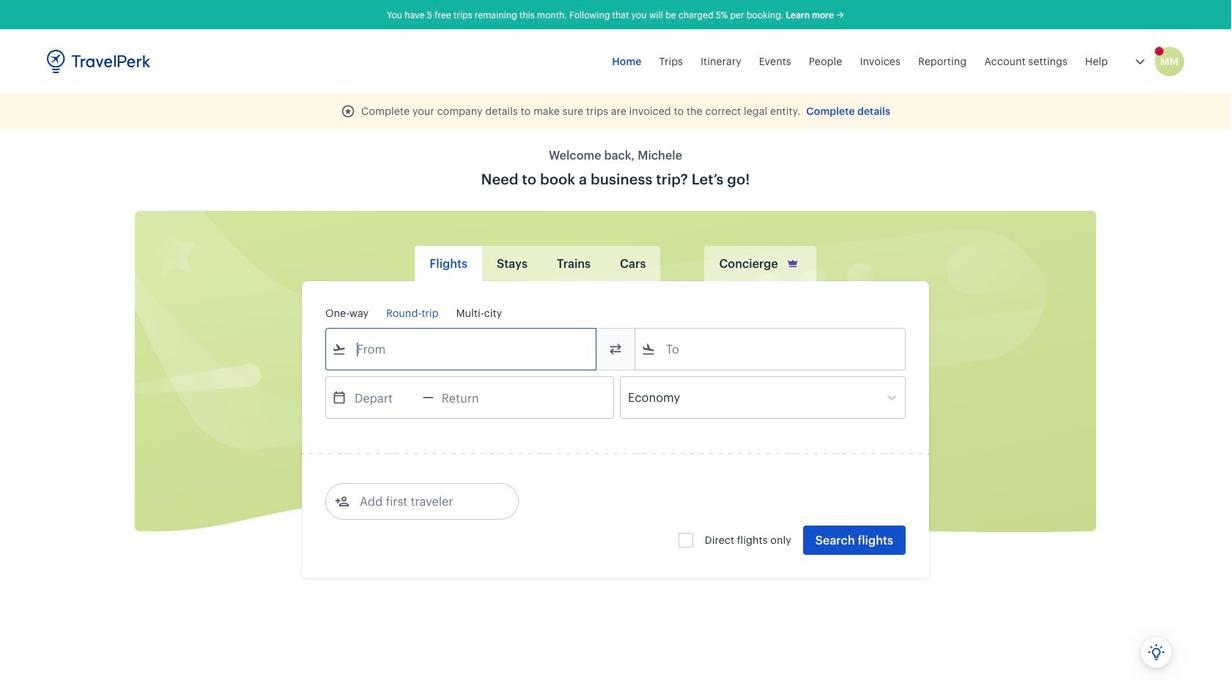 Task type: locate. For each thing, give the bounding box(es) containing it.
Depart text field
[[347, 377, 423, 419]]

From search field
[[347, 338, 577, 361]]

To search field
[[656, 338, 886, 361]]

Add first traveler search field
[[350, 490, 502, 514]]

Return text field
[[434, 377, 510, 419]]



Task type: vqa. For each thing, say whether or not it's contained in the screenshot.
Depart field on the right top
no



